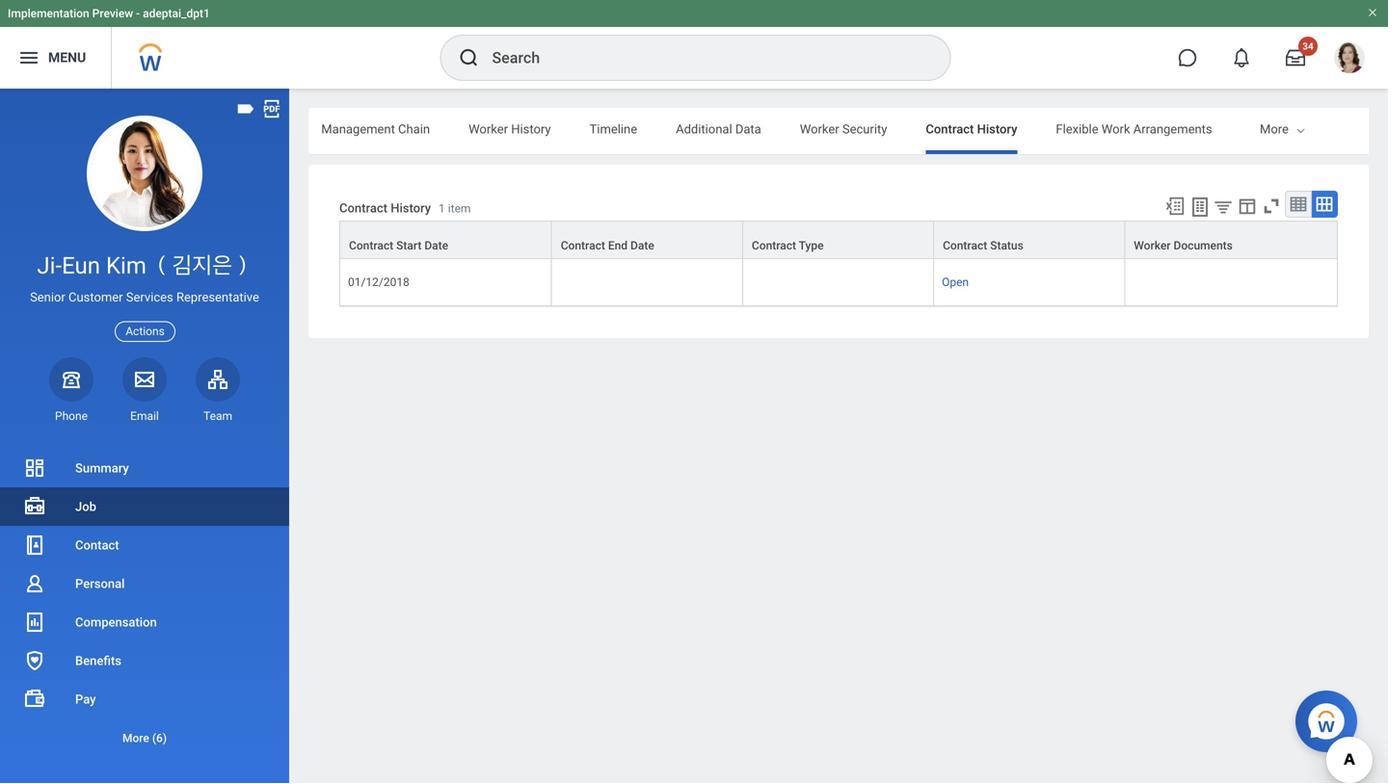 Task type: locate. For each thing, give the bounding box(es) containing it.
contract end date button
[[552, 222, 742, 258]]

kim
[[106, 252, 146, 280]]

actions
[[126, 325, 165, 338]]

select to filter grid data image
[[1213, 197, 1234, 217]]

toolbar
[[1156, 191, 1338, 221]]

item
[[448, 202, 471, 215]]

(6)
[[152, 732, 167, 746]]

representative
[[176, 290, 259, 305]]

worker down export to excel 'image'
[[1134, 239, 1171, 253]]

table image
[[1289, 195, 1308, 214]]

tag image
[[235, 98, 256, 120]]

export to excel image
[[1165, 196, 1186, 217]]

0 horizontal spatial more
[[122, 732, 149, 746]]

date
[[425, 239, 448, 253], [631, 239, 655, 253]]

date right the 'start'
[[425, 239, 448, 253]]

phone image
[[58, 368, 85, 391]]

worker down search icon
[[469, 122, 508, 136]]

team
[[203, 410, 232, 423]]

more down inbox large icon
[[1260, 122, 1289, 136]]

management chain
[[321, 122, 430, 136]]

more
[[1260, 122, 1289, 136], [122, 732, 149, 746]]

open
[[942, 276, 969, 289]]

2 row from the top
[[339, 259, 1338, 307]]

open link
[[942, 272, 969, 289]]

navigation pane region
[[0, 89, 289, 784]]

1 horizontal spatial more
[[1260, 122, 1289, 136]]

pay link
[[0, 681, 289, 719]]

worker for worker security
[[800, 122, 839, 136]]

contact
[[75, 538, 119, 553]]

01/12/2018
[[348, 276, 410, 289]]

arrangements
[[1134, 122, 1213, 136]]

date right end
[[631, 239, 655, 253]]

list
[[0, 449, 289, 758]]

contract for contract type
[[752, 239, 796, 253]]

job image
[[23, 496, 46, 519]]

team ji-eun kim （김지은） element
[[196, 409, 240, 424]]

click to view/edit grid preferences image
[[1237, 196, 1258, 217]]

contract up open link
[[943, 239, 988, 253]]

adeptai_dpt1
[[143, 7, 210, 20]]

contract up contract start date
[[339, 201, 388, 215]]

1 horizontal spatial history
[[511, 122, 551, 136]]

contract for contract history 1 item
[[339, 201, 388, 215]]

personal image
[[23, 573, 46, 596]]

compensation
[[75, 616, 157, 630]]

0 horizontal spatial date
[[425, 239, 448, 253]]

more for more
[[1260, 122, 1289, 136]]

type
[[799, 239, 824, 253]]

worker left security
[[800, 122, 839, 136]]

history for contract history
[[977, 122, 1018, 136]]

1 horizontal spatial date
[[631, 239, 655, 253]]

history left timeline
[[511, 122, 551, 136]]

more inside more (6) dropdown button
[[122, 732, 149, 746]]

more (6) button
[[0, 727, 289, 751]]

row
[[339, 221, 1338, 259], [339, 259, 1338, 307]]

job link
[[0, 488, 289, 526]]

row containing contract start date
[[339, 221, 1338, 259]]

data
[[735, 122, 761, 136]]

worker documents button
[[1125, 222, 1337, 258]]

justify image
[[17, 46, 40, 69]]

-
[[136, 7, 140, 20]]

2 cell from the left
[[743, 259, 934, 307]]

additional data
[[676, 122, 761, 136]]

2 horizontal spatial history
[[977, 122, 1018, 136]]

cell
[[552, 259, 743, 307], [743, 259, 934, 307], [1125, 259, 1338, 307]]

pay image
[[23, 688, 46, 712]]

cell down the contract end date popup button
[[552, 259, 743, 307]]

benefits
[[75, 654, 121, 669]]

compensation image
[[23, 611, 46, 634]]

cell down contract type popup button
[[743, 259, 934, 307]]

profile logan mcneil image
[[1334, 42, 1365, 77]]

worker for worker documents
[[1134, 239, 1171, 253]]

cell down worker documents popup button
[[1125, 259, 1338, 307]]

ji-
[[37, 252, 62, 280]]

1 vertical spatial more
[[122, 732, 149, 746]]

documents
[[1174, 239, 1233, 253]]

34
[[1303, 40, 1314, 52]]

email ji-eun kim （김지은） element
[[122, 409, 167, 424]]

worker
[[469, 122, 508, 136], [800, 122, 839, 136], [1134, 239, 1171, 253]]

2 date from the left
[[631, 239, 655, 253]]

tab list
[[0, 108, 1213, 154]]

history left "1" on the left of the page
[[391, 201, 431, 215]]

2 horizontal spatial worker
[[1134, 239, 1171, 253]]

contract left type in the top right of the page
[[752, 239, 796, 253]]

personal
[[75, 577, 125, 592]]

contract
[[926, 122, 974, 136], [339, 201, 388, 215], [349, 239, 394, 253], [561, 239, 605, 253], [752, 239, 796, 253], [943, 239, 988, 253]]

more left (6)
[[122, 732, 149, 746]]

0 horizontal spatial worker
[[469, 122, 508, 136]]

1 cell from the left
[[552, 259, 743, 307]]

0 horizontal spatial history
[[391, 201, 431, 215]]

additional
[[676, 122, 732, 136]]

history for worker history
[[511, 122, 551, 136]]

0 vertical spatial more
[[1260, 122, 1289, 136]]

flexible
[[1056, 122, 1099, 136]]

team link
[[196, 357, 240, 424]]

contract right security
[[926, 122, 974, 136]]

history left flexible
[[977, 122, 1018, 136]]

1 row from the top
[[339, 221, 1338, 259]]

start
[[396, 239, 422, 253]]

ji-eun kim （김지은）
[[37, 252, 252, 280]]

benefits link
[[0, 642, 289, 681]]

summary image
[[23, 457, 46, 480]]

34 button
[[1275, 37, 1318, 79]]

security
[[843, 122, 887, 136]]

worker inside worker documents popup button
[[1134, 239, 1171, 253]]

menu button
[[0, 27, 111, 89]]

1 date from the left
[[425, 239, 448, 253]]

mail image
[[133, 368, 156, 391]]

contract left end
[[561, 239, 605, 253]]

contract up 01/12/2018
[[349, 239, 394, 253]]

customer
[[68, 290, 123, 305]]

history
[[511, 122, 551, 136], [977, 122, 1018, 136], [391, 201, 431, 215]]

phone ji-eun kim （김지은） element
[[49, 409, 94, 424]]

timeline
[[590, 122, 637, 136]]

1 horizontal spatial worker
[[800, 122, 839, 136]]

menu
[[48, 50, 86, 66]]

1
[[439, 202, 445, 215]]

fullscreen image
[[1261, 196, 1282, 217]]

contract history 1 item
[[339, 201, 471, 215]]

more (6)
[[122, 732, 167, 746]]



Task type: describe. For each thing, give the bounding box(es) containing it.
contract type
[[752, 239, 824, 253]]

actions button
[[115, 322, 175, 342]]

history for contract history 1 item
[[391, 201, 431, 215]]

contract end date
[[561, 239, 655, 253]]

email button
[[122, 357, 167, 424]]

3 cell from the left
[[1125, 259, 1338, 307]]

preview
[[92, 7, 133, 20]]

management
[[321, 122, 395, 136]]

contract status
[[943, 239, 1024, 253]]

more (6) button
[[0, 719, 289, 758]]

contact link
[[0, 526, 289, 565]]

contract for contract history
[[926, 122, 974, 136]]

date for contract end date
[[631, 239, 655, 253]]

status
[[990, 239, 1024, 253]]

senior
[[30, 290, 65, 305]]

implementation preview -   adeptai_dpt1
[[8, 7, 210, 20]]

menu banner
[[0, 0, 1388, 89]]

summary link
[[0, 449, 289, 488]]

contract type button
[[743, 222, 933, 258]]

personal link
[[0, 565, 289, 604]]

worker documents
[[1134, 239, 1233, 253]]

work
[[1102, 122, 1131, 136]]

row containing 01/12/2018
[[339, 259, 1338, 307]]

worker security
[[800, 122, 887, 136]]

chain
[[398, 122, 430, 136]]

date for contract start date
[[425, 239, 448, 253]]

view team image
[[206, 368, 229, 391]]

pay
[[75, 693, 96, 707]]

phone
[[55, 410, 88, 423]]

end
[[608, 239, 628, 253]]

export to worksheets image
[[1189, 196, 1212, 219]]

worker for worker history
[[469, 122, 508, 136]]

phone button
[[49, 357, 94, 424]]

contract history
[[926, 122, 1018, 136]]

expand table image
[[1315, 195, 1334, 214]]

tab list containing management chain
[[0, 108, 1213, 154]]

job
[[75, 500, 96, 514]]

search image
[[458, 46, 481, 69]]

Search Workday  search field
[[492, 37, 911, 79]]

view printable version (pdf) image
[[261, 98, 283, 120]]

contract start date
[[349, 239, 448, 253]]

inbox large image
[[1286, 48, 1305, 67]]

contract status button
[[934, 222, 1124, 258]]

summary
[[75, 461, 129, 476]]

contract for contract end date
[[561, 239, 605, 253]]

senior customer services representative
[[30, 290, 259, 305]]

close environment banner image
[[1367, 7, 1379, 18]]

contract start date button
[[340, 222, 551, 258]]

services
[[126, 290, 173, 305]]

worker history
[[469, 122, 551, 136]]

（김지은）
[[152, 252, 252, 280]]

flexible work arrangements
[[1056, 122, 1213, 136]]

benefits image
[[23, 650, 46, 673]]

more for more (6)
[[122, 732, 149, 746]]

notifications large image
[[1232, 48, 1252, 67]]

contact image
[[23, 534, 46, 557]]

compensation link
[[0, 604, 289, 642]]

email
[[130, 410, 159, 423]]

contract for contract start date
[[349, 239, 394, 253]]

implementation
[[8, 7, 89, 20]]

contract for contract status
[[943, 239, 988, 253]]

list containing summary
[[0, 449, 289, 758]]

eun
[[62, 252, 100, 280]]



Task type: vqa. For each thing, say whether or not it's contained in the screenshot.
search drive field
no



